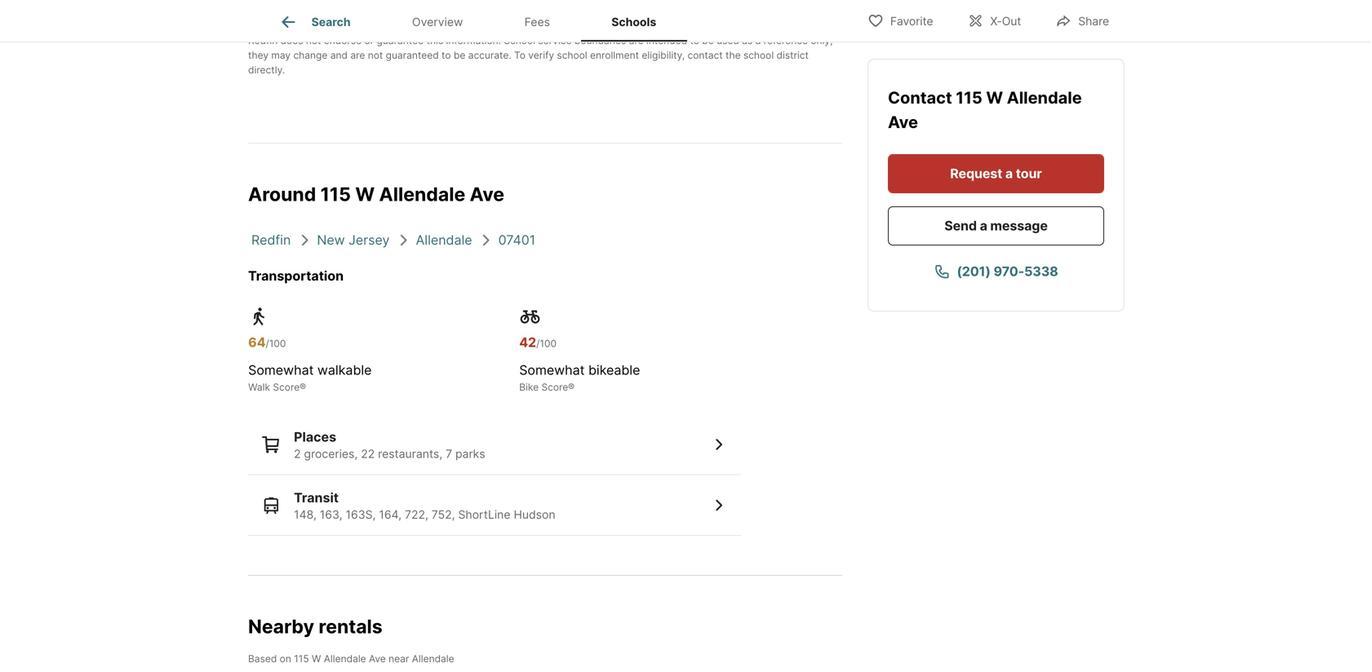 Task type: vqa. For each thing, say whether or not it's contained in the screenshot.
the "07401" link at the left
yes



Task type: describe. For each thing, give the bounding box(es) containing it.
bikeable
[[589, 363, 640, 378]]

64 /100
[[248, 335, 286, 351]]

allendale left 07401
[[416, 232, 472, 248]]

search
[[312, 15, 351, 29]]

® for bikeable
[[568, 382, 575, 394]]

somewhat walkable walk score ®
[[248, 363, 372, 394]]

rentals
[[319, 616, 383, 638]]

nearby
[[248, 616, 314, 638]]

x-
[[991, 14, 1002, 28]]

near
[[389, 653, 409, 665]]

out
[[1002, 14, 1022, 28]]

message
[[991, 218, 1048, 234]]

accurate.
[[468, 49, 512, 61]]

722,
[[405, 508, 429, 522]]

eligibility,
[[642, 49, 685, 61]]

favorite button
[[854, 4, 947, 37]]

send a message button
[[888, 207, 1105, 246]]

(201) 970-5338
[[957, 264, 1059, 280]]

as
[[742, 34, 753, 46]]

reference
[[764, 34, 808, 46]]

visiting
[[379, 10, 412, 22]]

164,
[[379, 508, 402, 522]]

around
[[248, 183, 316, 206]]

0 vertical spatial and
[[359, 10, 376, 22]]

nearby rentals
[[248, 616, 383, 638]]

07401
[[499, 232, 536, 248]]

based
[[248, 653, 277, 665]]

tour
[[1016, 166, 1042, 182]]

jersey
[[349, 232, 390, 248]]

x-out
[[991, 14, 1022, 28]]

allendale up allendale link
[[379, 183, 466, 206]]

22
[[361, 447, 375, 461]]

1 school from the left
[[557, 49, 588, 61]]

guaranteed
[[386, 49, 439, 61]]

/100 for 42
[[537, 338, 557, 350]]

restaurants,
[[378, 447, 443, 461]]

transportation
[[248, 268, 344, 284]]

somewhat for 42
[[519, 363, 585, 378]]

(201) 970-5338 link
[[888, 252, 1105, 291]]

request
[[951, 166, 1003, 182]]

guaranteed to be accurate. to verify school enrollment eligibility, contact the school district directly.
[[248, 49, 809, 76]]

163s,
[[346, 508, 376, 522]]

1 horizontal spatial are
[[629, 34, 644, 46]]

(201) 970-5338 button
[[888, 252, 1105, 291]]

07401 link
[[499, 232, 536, 248]]

information.
[[446, 34, 501, 46]]

to
[[514, 49, 526, 61]]

endorse
[[324, 34, 362, 46]]

share
[[1079, 14, 1110, 28]]

/100 for 64
[[266, 338, 286, 350]]

around 115 w allendale ave
[[248, 183, 505, 206]]

including
[[248, 10, 290, 22]]

148,
[[294, 508, 317, 522]]

tab list containing search
[[248, 0, 700, 42]]

new
[[317, 232, 345, 248]]

to inside guaranteed to be accurate. to verify school enrollment eligibility, contact the school district directly.
[[442, 49, 451, 61]]

walkable
[[318, 363, 372, 378]]

allendale right near
[[412, 653, 454, 665]]

transit
[[294, 490, 339, 506]]

schools
[[432, 10, 468, 22]]

intended
[[647, 34, 688, 46]]

redfin for redfin does not endorse or guarantee this information.
[[248, 34, 278, 46]]

42
[[519, 335, 537, 351]]

752,
[[432, 508, 455, 522]]

groceries,
[[304, 447, 358, 461]]

64
[[248, 335, 266, 351]]

search link
[[279, 12, 351, 32]]

does
[[281, 34, 303, 46]]

2 vertical spatial ave
[[369, 653, 386, 665]]

970-
[[994, 264, 1025, 280]]

0 horizontal spatial the
[[414, 10, 430, 22]]

request a tour button
[[888, 154, 1105, 194]]

new jersey
[[317, 232, 390, 248]]

hudson
[[514, 508, 556, 522]]

115 w allendale ave
[[888, 88, 1082, 132]]

request a tour
[[951, 166, 1042, 182]]

1 vertical spatial 115
[[321, 183, 351, 206]]

42 /100
[[519, 335, 557, 351]]

on
[[280, 653, 291, 665]]

redfin does not endorse or guarantee this information.
[[248, 34, 501, 46]]

fees tab
[[494, 2, 581, 42]]

a for send
[[980, 218, 988, 234]]

contact
[[888, 88, 956, 108]]

to inside school service boundaries are intended to be used as a reference only; they may change and are not
[[690, 34, 700, 46]]



Task type: locate. For each thing, give the bounding box(es) containing it.
® inside somewhat walkable walk score ®
[[300, 382, 306, 394]]

schools
[[612, 15, 657, 29]]

ave
[[888, 112, 918, 132], [470, 183, 505, 206], [369, 653, 386, 665]]

a right as
[[756, 34, 761, 46]]

allendale link
[[416, 232, 472, 248]]

2 vertical spatial w
[[312, 653, 321, 665]]

1 vertical spatial redfin
[[251, 232, 291, 248]]

2 score from the left
[[542, 382, 568, 394]]

1 vertical spatial be
[[454, 49, 466, 61]]

® right 'bike'
[[568, 382, 575, 394]]

1 horizontal spatial be
[[702, 34, 714, 46]]

allendale inside 115 w allendale ave
[[1007, 88, 1082, 108]]

0 horizontal spatial are
[[351, 49, 365, 61]]

based on 115 w allendale ave near allendale
[[248, 653, 454, 665]]

share button
[[1042, 4, 1123, 37]]

0 vertical spatial a
[[756, 34, 761, 46]]

®
[[300, 382, 306, 394], [568, 382, 575, 394]]

redfin
[[248, 34, 278, 46], [251, 232, 291, 248]]

ave up 07401 link
[[470, 183, 505, 206]]

2 horizontal spatial w
[[987, 88, 1004, 108]]

school down as
[[744, 49, 774, 61]]

0 vertical spatial are
[[629, 34, 644, 46]]

/100 up 'bike'
[[537, 338, 557, 350]]

only;
[[811, 34, 833, 46]]

and up or
[[359, 10, 376, 22]]

2 somewhat from the left
[[519, 363, 585, 378]]

0 vertical spatial redfin
[[248, 34, 278, 46]]

shortline
[[458, 508, 511, 522]]

somewhat bikeable bike score ®
[[519, 363, 640, 394]]

change
[[293, 49, 328, 61]]

2 horizontal spatial a
[[1006, 166, 1013, 182]]

1 ® from the left
[[300, 382, 306, 394]]

115 inside 115 w allendale ave
[[956, 88, 983, 108]]

115 up request
[[956, 88, 983, 108]]

contact
[[688, 49, 723, 61]]

enrollment
[[590, 49, 639, 61]]

score right walk at the left
[[273, 382, 300, 394]]

be inside school service boundaries are intended to be used as a reference only; they may change and are not
[[702, 34, 714, 46]]

the inside guaranteed to be accurate. to verify school enrollment eligibility, contact the school district directly.
[[726, 49, 741, 61]]

0 horizontal spatial to
[[442, 49, 451, 61]]

bike
[[519, 382, 539, 394]]

2 horizontal spatial ave
[[888, 112, 918, 132]]

0 vertical spatial ave
[[888, 112, 918, 132]]

0 vertical spatial w
[[987, 88, 1004, 108]]

somewhat up walk at the left
[[248, 363, 314, 378]]

0 horizontal spatial and
[[330, 49, 348, 61]]

be down information.
[[454, 49, 466, 61]]

transit 148, 163, 163s, 164, 722, 752, shortline hudson
[[294, 490, 556, 522]]

and inside school service boundaries are intended to be used as a reference only; they may change and are not
[[330, 49, 348, 61]]

0 horizontal spatial score
[[273, 382, 300, 394]]

/100 inside 42 /100
[[537, 338, 557, 350]]

somewhat up 'bike'
[[519, 363, 585, 378]]

2 /100 from the left
[[537, 338, 557, 350]]

not
[[306, 34, 321, 46], [368, 49, 383, 61]]

2 school from the left
[[744, 49, 774, 61]]

7
[[446, 447, 452, 461]]

verify
[[529, 49, 554, 61]]

redfin up the transportation
[[251, 232, 291, 248]]

1 vertical spatial the
[[726, 49, 741, 61]]

a
[[756, 34, 761, 46], [1006, 166, 1013, 182], [980, 218, 988, 234]]

0 vertical spatial 115
[[956, 88, 983, 108]]

score inside somewhat bikeable bike score ®
[[542, 382, 568, 394]]

(201)
[[957, 264, 991, 280]]

a inside school service boundaries are intended to be used as a reference only; they may change and are not
[[756, 34, 761, 46]]

1 vertical spatial ave
[[470, 183, 505, 206]]

1 vertical spatial are
[[351, 49, 365, 61]]

w right on
[[312, 653, 321, 665]]

1 horizontal spatial somewhat
[[519, 363, 585, 378]]

1 vertical spatial w
[[355, 183, 375, 206]]

send
[[945, 218, 977, 234]]

the down used
[[726, 49, 741, 61]]

this
[[427, 34, 443, 46]]

directly.
[[248, 64, 285, 76]]

1 horizontal spatial a
[[980, 218, 988, 234]]

0 vertical spatial the
[[414, 10, 430, 22]]

/100
[[266, 338, 286, 350], [537, 338, 557, 350]]

are down schools
[[629, 34, 644, 46]]

overview tab
[[382, 2, 494, 42]]

allendale
[[1007, 88, 1082, 108], [379, 183, 466, 206], [416, 232, 472, 248], [324, 653, 366, 665], [412, 653, 454, 665]]

boundaries
[[575, 34, 626, 46]]

0 horizontal spatial w
[[312, 653, 321, 665]]

not down redfin does not endorse or guarantee this information.
[[368, 49, 383, 61]]

0 horizontal spatial ®
[[300, 382, 306, 394]]

allendale up the tour
[[1007, 88, 1082, 108]]

new jersey link
[[317, 232, 390, 248]]

guarantee
[[377, 34, 424, 46]]

favorite
[[891, 14, 934, 28]]

2 ® from the left
[[568, 382, 575, 394]]

2 vertical spatial 115
[[294, 653, 309, 665]]

used
[[717, 34, 740, 46]]

1 horizontal spatial /100
[[537, 338, 557, 350]]

be inside guaranteed to be accurate. to verify school enrollment eligibility, contact the school district directly.
[[454, 49, 466, 61]]

by
[[293, 10, 304, 22]]

ave inside 115 w allendale ave
[[888, 112, 918, 132]]

/100 up walk at the left
[[266, 338, 286, 350]]

1 horizontal spatial not
[[368, 49, 383, 61]]

redfin for redfin
[[251, 232, 291, 248]]

schools tab
[[581, 2, 687, 42]]

1 score from the left
[[273, 382, 300, 394]]

contacting
[[307, 10, 356, 22]]

0 horizontal spatial somewhat
[[248, 363, 314, 378]]

2
[[294, 447, 301, 461]]

0 horizontal spatial ave
[[369, 653, 386, 665]]

® right walk at the left
[[300, 382, 306, 394]]

allendale down rentals
[[324, 653, 366, 665]]

® for walkable
[[300, 382, 306, 394]]

1 horizontal spatial ®
[[568, 382, 575, 394]]

0 horizontal spatial school
[[557, 49, 588, 61]]

163,
[[320, 508, 343, 522]]

0 vertical spatial be
[[702, 34, 714, 46]]

a left the tour
[[1006, 166, 1013, 182]]

service
[[538, 34, 572, 46]]

and down endorse
[[330, 49, 348, 61]]

send a message
[[945, 218, 1048, 234]]

w right contact
[[987, 88, 1004, 108]]

score right 'bike'
[[542, 382, 568, 394]]

school down the service at left
[[557, 49, 588, 61]]

1 horizontal spatial 115
[[321, 183, 351, 206]]

score for walkable
[[273, 382, 300, 394]]

be up contact at the right
[[702, 34, 714, 46]]

0 vertical spatial not
[[306, 34, 321, 46]]

1 horizontal spatial to
[[690, 34, 700, 46]]

115
[[956, 88, 983, 108], [321, 183, 351, 206], [294, 653, 309, 665]]

1 horizontal spatial school
[[744, 49, 774, 61]]

2 horizontal spatial 115
[[956, 88, 983, 108]]

1 horizontal spatial w
[[355, 183, 375, 206]]

places
[[294, 429, 336, 445]]

somewhat
[[248, 363, 314, 378], [519, 363, 585, 378]]

ave down contact
[[888, 112, 918, 132]]

0 vertical spatial to
[[690, 34, 700, 46]]

1 horizontal spatial and
[[359, 10, 376, 22]]

1 vertical spatial a
[[1006, 166, 1013, 182]]

2 vertical spatial a
[[980, 218, 988, 234]]

115 up new
[[321, 183, 351, 206]]

are down or
[[351, 49, 365, 61]]

w inside 115 w allendale ave
[[987, 88, 1004, 108]]

places 2 groceries, 22 restaurants, 7 parks
[[294, 429, 485, 461]]

1 somewhat from the left
[[248, 363, 314, 378]]

to up contact at the right
[[690, 34, 700, 46]]

they
[[248, 49, 269, 61]]

0 horizontal spatial be
[[454, 49, 466, 61]]

0 horizontal spatial not
[[306, 34, 321, 46]]

5338
[[1025, 264, 1059, 280]]

1 vertical spatial and
[[330, 49, 348, 61]]

somewhat inside somewhat walkable walk score ®
[[248, 363, 314, 378]]

the right visiting
[[414, 10, 430, 22]]

1 horizontal spatial ave
[[470, 183, 505, 206]]

school
[[504, 34, 536, 46]]

parks
[[456, 447, 485, 461]]

not up "change"
[[306, 34, 321, 46]]

themselves.
[[471, 10, 526, 22]]

w
[[987, 88, 1004, 108], [355, 183, 375, 206], [312, 653, 321, 665]]

115 right on
[[294, 653, 309, 665]]

0 horizontal spatial 115
[[294, 653, 309, 665]]

a right send
[[980, 218, 988, 234]]

/100 inside 64 /100
[[266, 338, 286, 350]]

1 horizontal spatial score
[[542, 382, 568, 394]]

x-out button
[[954, 4, 1036, 37]]

1 horizontal spatial the
[[726, 49, 741, 61]]

walk
[[248, 382, 270, 394]]

not inside school service boundaries are intended to be used as a reference only; they may change and are not
[[368, 49, 383, 61]]

1 vertical spatial to
[[442, 49, 451, 61]]

and
[[359, 10, 376, 22], [330, 49, 348, 61]]

score inside somewhat walkable walk score ®
[[273, 382, 300, 394]]

may
[[271, 49, 291, 61]]

redfin link
[[251, 232, 291, 248]]

or
[[365, 34, 374, 46]]

0 horizontal spatial /100
[[266, 338, 286, 350]]

score for bikeable
[[542, 382, 568, 394]]

to down this at the top
[[442, 49, 451, 61]]

score
[[273, 382, 300, 394], [542, 382, 568, 394]]

school service boundaries are intended to be used as a reference only; they may change and are not
[[248, 34, 833, 61]]

1 vertical spatial not
[[368, 49, 383, 61]]

including by contacting and visiting the schools themselves.
[[248, 10, 526, 22]]

overview
[[412, 15, 463, 29]]

somewhat inside somewhat bikeable bike score ®
[[519, 363, 585, 378]]

tab list
[[248, 0, 700, 42]]

a for request
[[1006, 166, 1013, 182]]

are
[[629, 34, 644, 46], [351, 49, 365, 61]]

0 horizontal spatial a
[[756, 34, 761, 46]]

somewhat for 64
[[248, 363, 314, 378]]

redfin up they
[[248, 34, 278, 46]]

w up jersey
[[355, 183, 375, 206]]

fees
[[525, 15, 550, 29]]

® inside somewhat bikeable bike score ®
[[568, 382, 575, 394]]

ave left near
[[369, 653, 386, 665]]

1 /100 from the left
[[266, 338, 286, 350]]



